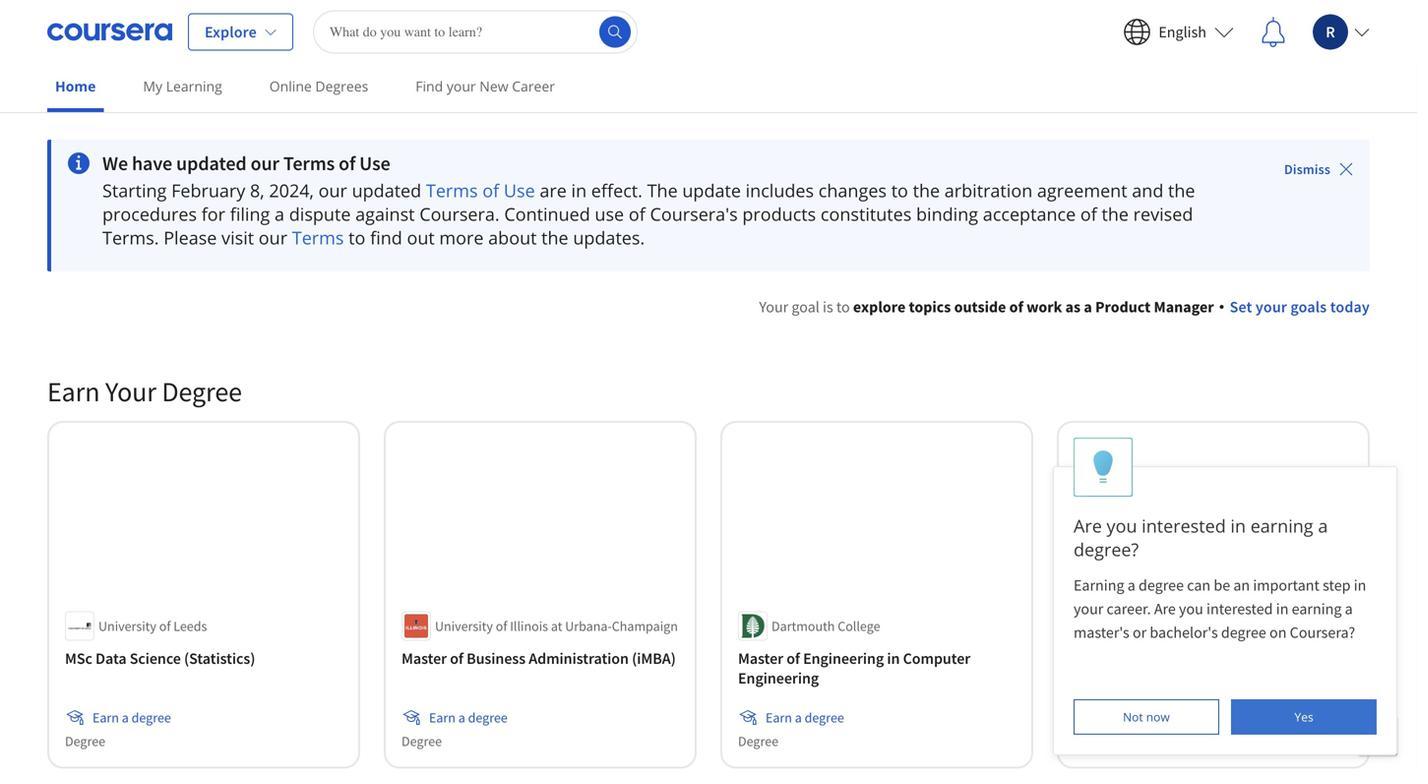 Task type: describe. For each thing, give the bounding box(es) containing it.
0 vertical spatial terms
[[283, 151, 335, 176]]

lightbulb tip image
[[1093, 450, 1114, 485]]

of left utah
[[1169, 618, 1180, 635]]

degree?
[[1074, 538, 1139, 562]]

step
[[1323, 576, 1351, 595]]

arbitration
[[945, 179, 1033, 203]]

university of illinois at urbana-champaign
[[435, 618, 678, 635]]

earning inside earning a degree can be an important step in your career. are you interested in earning a master's or bachelor's degree on coursera?
[[1292, 599, 1342, 619]]

science
[[130, 649, 181, 669]]

bachelor's
[[1150, 623, 1218, 643]]

we have updated our terms of use element
[[47, 140, 1370, 272]]

information: we have updated our terms of use element
[[102, 151, 1229, 176]]

(imba)
[[632, 649, 676, 669]]

degree left on on the bottom right of page
[[1221, 623, 1266, 643]]

master of business administration (imba)
[[402, 649, 676, 669]]

changes
[[819, 179, 887, 203]]

dismiss button
[[1276, 152, 1362, 187]]

dartmouth
[[772, 618, 835, 635]]

administration
[[529, 649, 629, 669]]

coursera image
[[47, 16, 172, 48]]

february
[[171, 179, 245, 203]]

earn your degree
[[47, 374, 242, 409]]

can
[[1187, 576, 1211, 595]]

your inside earning a degree can be an important step in your career. are you interested in earning a master's or bachelor's degree on coursera?
[[1074, 599, 1104, 619]]

against
[[355, 202, 415, 226]]

earning
[[1074, 576, 1124, 595]]

earning inside are you interested in earning a degree?
[[1251, 514, 1314, 538]]

the left and
[[1102, 202, 1129, 226]]

degree down or
[[1141, 709, 1181, 727]]

use
[[595, 202, 624, 226]]

msc
[[65, 649, 92, 669]]

dispute
[[289, 202, 351, 226]]

english
[[1159, 22, 1207, 42]]

a inside are you interested in earning a degree?
[[1318, 514, 1328, 538]]

are inside are you interested in earning a degree?
[[1074, 514, 1102, 538]]

the
[[647, 179, 678, 203]]

repeat image
[[1081, 443, 1104, 466]]

alice element
[[1053, 438, 1398, 756]]

for
[[201, 202, 225, 226]]

1 vertical spatial our
[[319, 179, 347, 203]]

of left business
[[450, 649, 463, 669]]

master of engineering in computer engineering link
[[738, 649, 1016, 689]]

a down master of engineering in computer engineering
[[795, 709, 802, 727]]

binding
[[916, 202, 978, 226]]

an
[[1233, 576, 1250, 595]]

a inside are in effect. the update includes changes to the arbitration agreement and the procedures for filing a dispute against coursera. continued use of coursera's products constitutes binding acceptance of the revised terms. please visit our
[[275, 202, 284, 226]]

not now button
[[1074, 700, 1219, 735]]

college
[[838, 618, 880, 635]]

as
[[1065, 297, 1081, 317]]

today
[[1330, 297, 1370, 317]]

earn a degree for business
[[429, 709, 508, 727]]

engineering down college
[[803, 649, 884, 669]]

not
[[1123, 709, 1143, 725]]

acceptance
[[983, 202, 1076, 226]]

is
[[823, 297, 833, 317]]

we
[[102, 151, 128, 176]]

effect.
[[591, 179, 643, 203]]

continued
[[504, 202, 590, 226]]

terms to find out more about the updates.
[[292, 226, 645, 250]]

master of engineering in computer engineering
[[738, 649, 971, 689]]

in down "important"
[[1276, 599, 1289, 619]]

are in effect. the update includes changes to the arbitration agreement and the procedures for filing a dispute against coursera. continued use of coursera's products constitutes binding acceptance of the revised terms. please visit our
[[102, 179, 1195, 250]]

coursera's
[[650, 202, 738, 226]]

master of business administration (imba) link
[[402, 649, 679, 669]]

my
[[143, 77, 162, 95]]

dismiss
[[1284, 160, 1331, 178]]

products
[[742, 202, 816, 226]]

topics
[[909, 297, 951, 317]]

business
[[467, 649, 526, 669]]

constitutes
[[821, 202, 912, 226]]

1 horizontal spatial to
[[836, 297, 850, 317]]

agreement
[[1037, 179, 1127, 203]]

your for set
[[1256, 297, 1287, 317]]

set your goals today
[[1230, 297, 1370, 317]]

coursera.
[[419, 202, 500, 226]]

in inside master of engineering in computer engineering
[[887, 649, 900, 669]]

are inside earning a degree can be an important step in your career. are you interested in earning a master's or bachelor's degree on coursera?
[[1154, 599, 1176, 619]]

in right step
[[1354, 576, 1366, 595]]

please
[[164, 226, 217, 250]]

dartmouth college
[[772, 618, 880, 635]]

home link
[[47, 64, 104, 112]]

degrees
[[315, 77, 368, 95]]

terms link
[[292, 226, 344, 250]]

interested inside earning a degree can be an important step in your career. are you interested in earning a master's or bachelor's degree on coursera?
[[1207, 599, 1273, 619]]

0 horizontal spatial to
[[349, 226, 366, 250]]

1 vertical spatial your
[[105, 374, 156, 409]]

the right about
[[541, 226, 569, 250]]

yes link
[[1231, 700, 1377, 735]]

your goal is to explore topics outside of work as a product manager
[[759, 297, 1214, 317]]

home
[[55, 77, 96, 95]]

earning a degree can be an important step in your career. are you interested in earning a master's or bachelor's degree on coursera?
[[1074, 576, 1370, 643]]

earn for msc data science (statistics)
[[93, 709, 119, 727]]

revised
[[1133, 202, 1193, 226]]

at
[[551, 618, 562, 635]]

university for data
[[98, 618, 156, 635]]

yes
[[1295, 709, 1314, 725]]

not now
[[1123, 709, 1170, 725]]

university for of
[[435, 618, 493, 635]]

important
[[1253, 576, 1320, 595]]

goal
[[792, 297, 820, 317]]

goals
[[1291, 297, 1327, 317]]

earn a degree for engineering
[[766, 709, 844, 727]]

utah
[[1183, 618, 1211, 635]]

1 vertical spatial terms
[[426, 179, 478, 203]]

of up about
[[483, 179, 499, 203]]



Task type: locate. For each thing, give the bounding box(es) containing it.
degree left can
[[1139, 576, 1184, 595]]

master for master of business administration (imba)
[[402, 649, 447, 669]]

earn a degree down business
[[429, 709, 508, 727]]

out
[[407, 226, 435, 250]]

0 horizontal spatial updated
[[176, 151, 247, 176]]

now
[[1146, 709, 1170, 725]]

of down "dartmouth"
[[787, 649, 800, 669]]

are you interested in earning a degree?
[[1074, 514, 1328, 562]]

visit
[[221, 226, 254, 250]]

1 horizontal spatial your
[[1074, 599, 1104, 619]]

you up bachelor's
[[1179, 599, 1203, 619]]

my learning link
[[135, 64, 230, 108]]

master's
[[1074, 623, 1130, 643]]

illinois
[[510, 618, 548, 635]]

terms down starting february 8, 2024, our updated terms of use
[[292, 226, 344, 250]]

of left work
[[1009, 297, 1023, 317]]

a down master of business administration (imba)
[[458, 709, 465, 727]]

master for master of engineering in computer engineering
[[738, 649, 783, 669]]

0 horizontal spatial your
[[447, 77, 476, 95]]

1 vertical spatial to
[[349, 226, 366, 250]]

1 master from the left
[[402, 649, 447, 669]]

filing
[[230, 202, 270, 226]]

a up step
[[1318, 514, 1328, 538]]

set
[[1230, 297, 1252, 317]]

0 vertical spatial are
[[1074, 514, 1102, 538]]

master down "dartmouth"
[[738, 649, 783, 669]]

of right the "use"
[[629, 202, 645, 226]]

procedures
[[102, 202, 197, 226]]

in left 'computer'
[[887, 649, 900, 669]]

in up an
[[1231, 514, 1246, 538]]

of left illinois
[[496, 618, 507, 635]]

english button
[[1111, 6, 1246, 58]]

updated up find
[[352, 179, 421, 203]]

terms up starting february 8, 2024, our updated terms of use
[[283, 151, 335, 176]]

0 vertical spatial your
[[759, 297, 789, 317]]

interested inside are you interested in earning a degree?
[[1142, 514, 1226, 538]]

includes
[[746, 179, 814, 203]]

leeds
[[173, 618, 207, 635]]

university of utah
[[1108, 618, 1211, 635]]

degree down business
[[468, 709, 508, 727]]

find your new career link
[[408, 64, 563, 108]]

a up 'career.'
[[1128, 576, 1136, 595]]

1 horizontal spatial master
[[738, 649, 783, 669]]

on
[[1270, 623, 1287, 643]]

degree for msc data science (statistics)
[[65, 733, 105, 751]]

your for find
[[447, 77, 476, 95]]

data
[[96, 649, 127, 669]]

you
[[1107, 514, 1137, 538], [1179, 599, 1203, 619]]

coursera?
[[1290, 623, 1355, 643]]

master inside master of engineering in computer engineering
[[738, 649, 783, 669]]

explore
[[853, 297, 906, 317]]

product
[[1095, 297, 1151, 317]]

master left business
[[402, 649, 447, 669]]

explore
[[205, 22, 257, 42]]

0 vertical spatial you
[[1107, 514, 1137, 538]]

2 university from the left
[[435, 618, 493, 635]]

1 horizontal spatial your
[[759, 297, 789, 317]]

career
[[512, 77, 555, 95]]

starting february 8, 2024, our updated terms of use
[[102, 179, 535, 203]]

work
[[1027, 297, 1062, 317]]

1 horizontal spatial you
[[1179, 599, 1203, 619]]

earn a degree
[[93, 709, 171, 727], [429, 709, 508, 727], [766, 709, 844, 727], [1102, 709, 1181, 727]]

msc data science (statistics) link
[[65, 649, 342, 669]]

in inside are in effect. the update includes changes to the arbitration agreement and the procedures for filing a dispute against coursera. continued use of coursera's products constitutes binding acceptance of the revised terms. please visit our
[[571, 179, 587, 203]]

of
[[339, 151, 356, 176], [483, 179, 499, 203], [629, 202, 645, 226], [1080, 202, 1097, 226], [1009, 297, 1023, 317], [159, 618, 171, 635], [496, 618, 507, 635], [1169, 618, 1180, 635], [450, 649, 463, 669], [787, 649, 800, 669]]

earn
[[47, 374, 100, 409], [93, 709, 119, 727], [429, 709, 456, 727], [766, 709, 792, 727], [1102, 709, 1129, 727]]

line chart image
[[1081, 407, 1104, 431]]

1 vertical spatial interested
[[1207, 599, 1273, 619]]

urbana-
[[565, 618, 612, 635]]

interested up can
[[1142, 514, 1226, 538]]

2 horizontal spatial to
[[891, 179, 908, 203]]

engineering down "dartmouth"
[[738, 669, 819, 689]]

online
[[269, 77, 312, 95]]

1 vertical spatial earning
[[1292, 599, 1342, 619]]

we have updated our terms of use
[[102, 151, 390, 176]]

online degrees
[[269, 77, 368, 95]]

use left are on the left top
[[504, 179, 535, 203]]

your inside dropdown button
[[1256, 297, 1287, 317]]

manager
[[1154, 297, 1214, 317]]

the
[[913, 179, 940, 203], [1168, 179, 1195, 203], [1102, 202, 1129, 226], [541, 226, 569, 250]]

updates.
[[573, 226, 645, 250]]

earning up "important"
[[1251, 514, 1314, 538]]

interested down an
[[1207, 599, 1273, 619]]

r button
[[1301, 2, 1370, 62]]

2 vertical spatial your
[[1074, 599, 1104, 619]]

explore button
[[188, 13, 293, 51]]

to
[[891, 179, 908, 203], [349, 226, 366, 250], [836, 297, 850, 317]]

4 earn a degree from the left
[[1102, 709, 1181, 727]]

1 vertical spatial you
[[1179, 599, 1203, 619]]

terms.
[[102, 226, 159, 250]]

earning
[[1251, 514, 1314, 538], [1292, 599, 1342, 619]]

and
[[1132, 179, 1164, 203]]

help center image
[[1366, 724, 1390, 748]]

earn your degree collection element
[[35, 342, 1382, 776]]

our right 2024,
[[319, 179, 347, 203]]

online degrees link
[[262, 64, 376, 108]]

1 vertical spatial use
[[504, 179, 535, 203]]

have
[[132, 151, 172, 176]]

2 master from the left
[[738, 649, 783, 669]]

msc data science (statistics)
[[65, 649, 255, 669]]

0 horizontal spatial use
[[359, 151, 390, 176]]

of inside master of engineering in computer engineering
[[787, 649, 800, 669]]

degree for master of engineering in computer engineering
[[738, 733, 779, 751]]

a left now
[[1132, 709, 1138, 727]]

set your goals today button
[[1220, 295, 1370, 319]]

1 horizontal spatial university
[[435, 618, 493, 635]]

university
[[98, 618, 156, 635], [435, 618, 493, 635], [1108, 618, 1166, 635]]

What do you want to learn? text field
[[313, 10, 638, 54]]

the left arbitration
[[913, 179, 940, 203]]

a down step
[[1345, 599, 1353, 619]]

be
[[1214, 576, 1230, 595]]

you down lightbulb tip icon
[[1107, 514, 1137, 538]]

0 vertical spatial use
[[359, 151, 390, 176]]

of right acceptance
[[1080, 202, 1097, 226]]

2 vertical spatial to
[[836, 297, 850, 317]]

0 vertical spatial interested
[[1142, 514, 1226, 538]]

0 vertical spatial earning
[[1251, 514, 1314, 538]]

0 horizontal spatial you
[[1107, 514, 1137, 538]]

earning up coursera?
[[1292, 599, 1342, 619]]

earn your degree main content
[[0, 115, 1417, 776]]

3 university from the left
[[1108, 618, 1166, 635]]

updated up february
[[176, 151, 247, 176]]

2 horizontal spatial university
[[1108, 618, 1166, 635]]

in right are on the left top
[[571, 179, 587, 203]]

more
[[439, 226, 484, 250]]

are
[[540, 179, 567, 203]]

our inside are in effect. the update includes changes to the arbitration agreement and the procedures for filing a dispute against coursera. continued use of coursera's products constitutes binding acceptance of the revised terms. please visit our
[[259, 226, 287, 250]]

your right find
[[447, 77, 476, 95]]

learning
[[166, 77, 222, 95]]

degree
[[162, 374, 242, 409], [65, 733, 105, 751], [402, 733, 442, 751], [738, 733, 779, 751], [1075, 733, 1115, 751]]

degree for master of business administration (imba)
[[402, 733, 442, 751]]

your down earning
[[1074, 599, 1104, 619]]

find
[[416, 77, 443, 95]]

are up bachelor's
[[1154, 599, 1176, 619]]

my learning
[[143, 77, 222, 95]]

3 earn a degree from the left
[[766, 709, 844, 727]]

of left leeds
[[159, 618, 171, 635]]

to inside are in effect. the update includes changes to the arbitration agreement and the procedures for filing a dispute against coursera. continued use of coursera's products constitutes binding acceptance of the revised terms. please visit our
[[891, 179, 908, 203]]

terms up 'more'
[[426, 179, 478, 203]]

0 horizontal spatial are
[[1074, 514, 1102, 538]]

2 vertical spatial terms
[[292, 226, 344, 250]]

starting
[[102, 179, 167, 203]]

our up 8,
[[251, 151, 279, 176]]

2 vertical spatial our
[[259, 226, 287, 250]]

to right the is
[[836, 297, 850, 317]]

1 university from the left
[[98, 618, 156, 635]]

1 earn a degree from the left
[[93, 709, 171, 727]]

1 vertical spatial your
[[1256, 297, 1287, 317]]

None search field
[[313, 10, 638, 54]]

your right set
[[1256, 297, 1287, 317]]

degree down science
[[131, 709, 171, 727]]

use up against
[[359, 151, 390, 176]]

earn a degree down data
[[93, 709, 171, 727]]

earn a degree down or
[[1102, 709, 1181, 727]]

university of leeds
[[98, 618, 207, 635]]

degree down master of engineering in computer engineering
[[805, 709, 844, 727]]

engineering
[[803, 649, 884, 669], [738, 669, 819, 689]]

in inside are you interested in earning a degree?
[[1231, 514, 1246, 538]]

1 horizontal spatial updated
[[352, 179, 421, 203]]

a right 'as' on the top of page
[[1084, 297, 1092, 317]]

1 horizontal spatial are
[[1154, 599, 1176, 619]]

our right visit
[[259, 226, 287, 250]]

master
[[402, 649, 447, 669], [738, 649, 783, 669]]

earn a degree down master of engineering in computer engineering
[[766, 709, 844, 727]]

2 earn a degree from the left
[[429, 709, 508, 727]]

to right changes
[[891, 179, 908, 203]]

career.
[[1107, 599, 1151, 619]]

earn for master of engineering in computer engineering
[[766, 709, 792, 727]]

0 horizontal spatial master
[[402, 649, 447, 669]]

to left find
[[349, 226, 366, 250]]

a right filing
[[275, 202, 284, 226]]

r
[[1326, 22, 1335, 42]]

0 horizontal spatial your
[[105, 374, 156, 409]]

earn for master of business administration (imba)
[[429, 709, 456, 727]]

smile image
[[1081, 478, 1104, 502]]

1 horizontal spatial use
[[504, 179, 535, 203]]

are down the smile icon
[[1074, 514, 1102, 538]]

interested
[[1142, 514, 1226, 538], [1207, 599, 1273, 619]]

2024,
[[269, 179, 314, 203]]

update
[[682, 179, 741, 203]]

earn a degree for science
[[93, 709, 171, 727]]

a down data
[[122, 709, 129, 727]]

in
[[571, 179, 587, 203], [1231, 514, 1246, 538], [1354, 576, 1366, 595], [1276, 599, 1289, 619], [887, 649, 900, 669]]

you inside earning a degree can be an important step in your career. are you interested in earning a master's or bachelor's degree on coursera?
[[1179, 599, 1203, 619]]

1 vertical spatial are
[[1154, 599, 1176, 619]]

0 vertical spatial to
[[891, 179, 908, 203]]

of up starting february 8, 2024, our updated terms of use
[[339, 151, 356, 176]]

0 horizontal spatial university
[[98, 618, 156, 635]]

0 vertical spatial updated
[[176, 151, 247, 176]]

0 vertical spatial your
[[447, 77, 476, 95]]

updated
[[176, 151, 247, 176], [352, 179, 421, 203]]

you inside are you interested in earning a degree?
[[1107, 514, 1137, 538]]

the right and
[[1168, 179, 1195, 203]]

0 vertical spatial our
[[251, 151, 279, 176]]

or
[[1133, 623, 1147, 643]]

8,
[[250, 179, 264, 203]]

2 horizontal spatial your
[[1256, 297, 1287, 317]]

1 vertical spatial updated
[[352, 179, 421, 203]]



Task type: vqa. For each thing, say whether or not it's contained in the screenshot.
Beta
no



